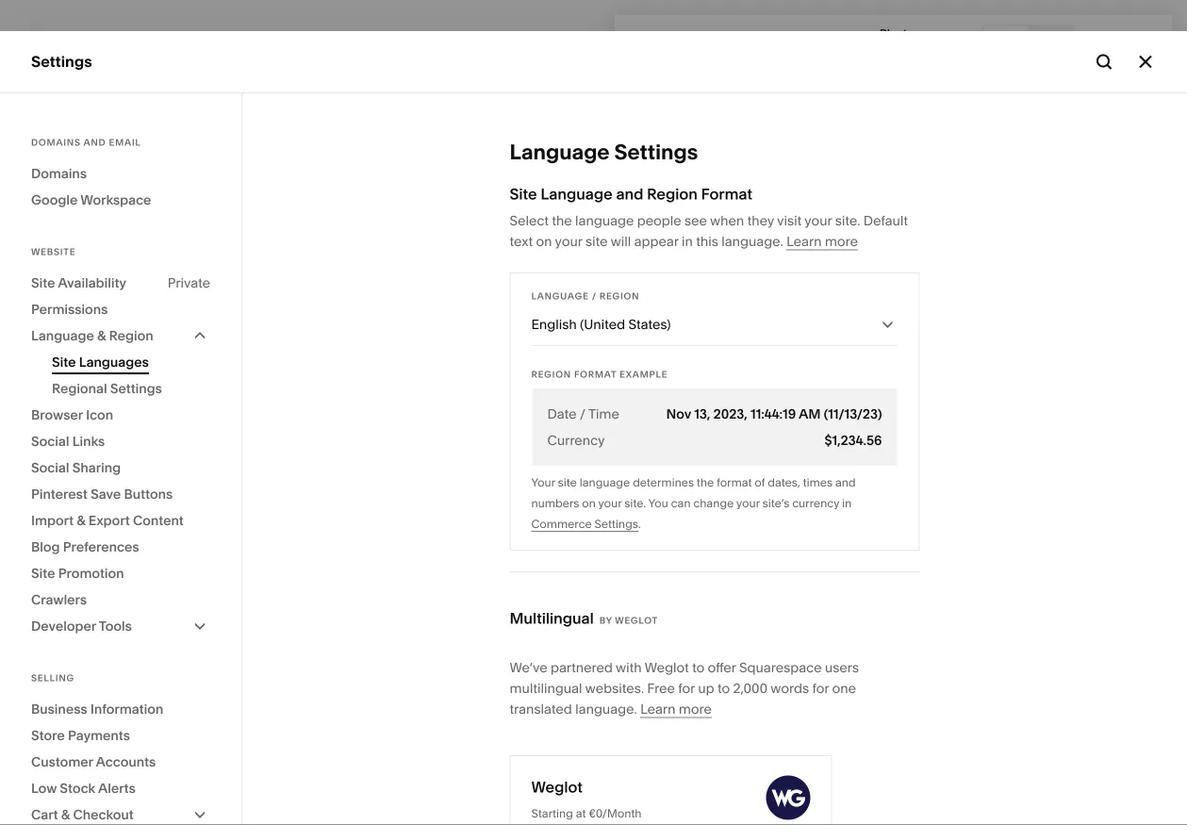Task type: locate. For each thing, give the bounding box(es) containing it.
settings down site languages link
[[110, 381, 162, 397]]

format
[[702, 185, 753, 203], [574, 369, 617, 380]]

john smith johnsmith43233@gmail.com
[[75, 710, 226, 738]]

domains and email
[[31, 137, 141, 148]]

language. inside the select the language people see when they visit your site. default text on your site will appear in this language.
[[722, 233, 784, 250]]

1 vertical spatial selling
[[31, 673, 75, 684]]

0 horizontal spatial learn more
[[641, 701, 712, 717]]

customer accounts link
[[31, 749, 210, 775]]

starting at €0/month
[[532, 807, 642, 821]]

1 horizontal spatial more
[[825, 233, 858, 250]]

numbers
[[532, 497, 580, 510]]

2 horizontal spatial &
[[97, 328, 106, 344]]

2 horizontal spatial and
[[836, 476, 856, 490]]

1 vertical spatial the
[[697, 476, 714, 490]]

your right visit
[[805, 213, 832, 229]]

to down offer
[[718, 681, 730, 697]]

languages
[[79, 354, 149, 370]]

language inside dropdown button
[[31, 328, 94, 344]]

selling down domains and email
[[31, 150, 80, 169]]

2 vertical spatial and
[[836, 476, 856, 490]]

1 horizontal spatial up
[[698, 681, 715, 697]]

language. inside we've partnered with weglot to offer squarespace users multilingual websites. free for up to 2,000 words for one translated language.
[[576, 701, 637, 717]]

learn down visit
[[787, 233, 822, 250]]

site up regional
[[52, 354, 76, 370]]

1 vertical spatial language.
[[576, 701, 637, 717]]

language & region button
[[31, 323, 210, 349]]

1 horizontal spatial site
[[586, 233, 608, 250]]

more
[[825, 233, 858, 250], [679, 701, 712, 717]]

region up date
[[532, 369, 572, 380]]

for left the one
[[813, 681, 829, 697]]

language. down websites.
[[576, 701, 637, 717]]

your up the numbers on the bottom left of the page
[[532, 476, 555, 490]]

in right currency
[[843, 497, 852, 510]]

format up when
[[702, 185, 753, 203]]

& up blog preferences
[[77, 513, 85, 529]]

0 vertical spatial language.
[[722, 233, 784, 250]]

to left offer
[[692, 660, 705, 676]]

of left dates,
[[755, 476, 765, 490]]

0 vertical spatial site
[[586, 233, 608, 250]]

0 vertical spatial language
[[576, 213, 634, 229]]

text
[[510, 233, 533, 250]]

low stock alerts link
[[31, 775, 210, 802]]

in left this
[[682, 233, 693, 250]]

multilingual
[[510, 609, 594, 628]]

users
[[825, 660, 859, 676]]

weglot up the starting at the left bottom of the page
[[532, 778, 583, 797]]

0 vertical spatial on
[[536, 233, 552, 250]]

1 horizontal spatial format
[[702, 185, 753, 203]]

$1,234.56
[[825, 433, 883, 449]]

language up english
[[532, 291, 589, 302]]

in left 14
[[421, 791, 432, 808]]

0 vertical spatial domains
[[31, 137, 81, 148]]

save
[[91, 486, 121, 502]]

in inside the select the language people see when they visit your site. default text on your site will appear in this language.
[[682, 233, 693, 250]]

your inside your site language determines the format of dates, times and numbers on your site. you can change your site's currency in commerce settings .
[[532, 476, 555, 490]]

language up commerce settings link
[[580, 476, 630, 490]]

analytics link
[[31, 250, 209, 272]]

plant
[[880, 26, 907, 40]]

of right out in the right bottom of the page
[[695, 791, 707, 808]]

on inside your site language determines the format of dates, times and numbers on your site. you can change your site's currency in commerce settings .
[[582, 497, 596, 510]]

2 for from the left
[[813, 681, 829, 697]]

developer tools button
[[31, 613, 210, 640]]

on
[[536, 233, 552, 250], [582, 497, 596, 510]]

region up site languages link
[[109, 328, 153, 344]]

up down 'that'
[[340, 261, 357, 277]]

learn for the right learn more link
[[787, 233, 822, 250]]

0 horizontal spatial site.
[[625, 497, 646, 510]]

your
[[805, 213, 832, 229], [555, 233, 583, 250], [360, 261, 387, 277], [599, 497, 622, 510], [737, 497, 760, 510], [710, 791, 738, 808]]

for right the free
[[679, 681, 695, 697]]

to left get
[[574, 791, 587, 808]]

site left will
[[586, 233, 608, 250]]

1 vertical spatial /
[[580, 406, 586, 422]]

weglot
[[615, 615, 658, 626], [645, 660, 689, 676], [532, 778, 583, 797]]

1 selling from the top
[[31, 150, 80, 169]]

site. left 'default'
[[836, 213, 861, 229]]

the right get
[[614, 791, 634, 808]]

format up the 'time'
[[574, 369, 617, 380]]

your right text
[[555, 233, 583, 250]]

0 horizontal spatial your
[[329, 791, 357, 808]]

0 vertical spatial and
[[83, 137, 106, 148]]

sharing
[[72, 460, 121, 476]]

settings inside your site language determines the format of dates, times and numbers on your site. you can change your site's currency in commerce settings .
[[595, 517, 639, 531]]

up inside we've partnered with weglot to offer squarespace users multilingual websites. free for up to 2,000 words for one translated language.
[[698, 681, 715, 697]]

0 vertical spatial learn more
[[787, 233, 858, 250]]

site language and region format
[[510, 185, 753, 203]]

up inside now that you've added products, finish setting up your store.
[[340, 261, 357, 277]]

learn more link
[[787, 233, 858, 250], [641, 701, 712, 718]]

the up change
[[697, 476, 714, 490]]

in inside your site language determines the format of dates, times and numbers on your site. you can change your site's currency in commerce settings .
[[843, 497, 852, 510]]

1 horizontal spatial your
[[532, 476, 555, 490]]

language down permissions on the top left of page
[[31, 328, 94, 344]]

1 horizontal spatial learn
[[787, 233, 822, 250]]

on right text
[[536, 233, 552, 250]]

1 horizontal spatial in
[[682, 233, 693, 250]]

1 horizontal spatial &
[[77, 513, 85, 529]]

on inside the select the language people see when they visit your site. default text on your site will appear in this language.
[[536, 233, 552, 250]]

format
[[717, 476, 752, 490]]

0 horizontal spatial for
[[679, 681, 695, 697]]

your for your site language determines the format of dates, times and numbers on your site. you can change your site's currency in commerce settings .
[[532, 476, 555, 490]]

0 horizontal spatial learn more link
[[641, 701, 712, 718]]

your left trial
[[329, 791, 357, 808]]

language for language & region
[[31, 328, 94, 344]]

site up 'select' at the top left of the page
[[510, 185, 537, 203]]

0 horizontal spatial &
[[61, 807, 70, 823]]

cart
[[31, 807, 58, 823]]

your for your trial ends in 14 days. upgrade now to get the most out of your site.
[[329, 791, 357, 808]]

cart & checkout button
[[31, 802, 210, 825]]

0 horizontal spatial /
[[580, 406, 586, 422]]

get
[[590, 791, 610, 808]]

site availability
[[31, 275, 126, 291]]

region
[[647, 185, 698, 203], [600, 291, 640, 302], [109, 328, 153, 344], [532, 369, 572, 380]]

social for social sharing
[[31, 460, 69, 476]]

1 horizontal spatial and
[[616, 185, 644, 203]]

and inside your site language determines the format of dates, times and numbers on your site. you can change your site's currency in commerce settings .
[[836, 476, 856, 490]]

2 horizontal spatial site.
[[836, 213, 861, 229]]

14
[[435, 791, 448, 808]]

0 horizontal spatial site
[[558, 476, 577, 490]]

1 vertical spatial social
[[31, 460, 69, 476]]

selling up 'business'
[[31, 673, 75, 684]]

0 vertical spatial more
[[825, 233, 858, 250]]

1 horizontal spatial for
[[813, 681, 829, 697]]

1 horizontal spatial on
[[582, 497, 596, 510]]

language
[[510, 139, 610, 165], [541, 185, 613, 203], [532, 291, 589, 302], [31, 328, 94, 344]]

0 vertical spatial in
[[682, 233, 693, 250]]

1 horizontal spatial learn more
[[787, 233, 858, 250]]

on up commerce settings link
[[582, 497, 596, 510]]

1 vertical spatial in
[[843, 497, 852, 510]]

weglot up the free
[[645, 660, 689, 676]]

language
[[576, 213, 634, 229], [580, 476, 630, 490]]

1 vertical spatial site
[[558, 476, 577, 490]]

site for site language and region format
[[510, 185, 537, 203]]

row group
[[242, 145, 615, 825]]

developer
[[31, 618, 96, 634]]

site down blog
[[31, 566, 55, 582]]

checkout
[[73, 807, 134, 823]]

squarespace
[[740, 660, 822, 676]]

0 horizontal spatial up
[[340, 261, 357, 277]]

0 horizontal spatial learn
[[641, 701, 676, 717]]

select the language people see when they visit your site. default text on your site will appear in this language.
[[510, 213, 908, 250]]

learn
[[787, 233, 822, 250], [641, 701, 676, 717]]

ends
[[386, 791, 418, 808]]

selling
[[31, 150, 80, 169], [31, 673, 75, 684]]

language inside the select the language people see when they visit your site. default text on your site will appear in this language.
[[576, 213, 634, 229]]

1 horizontal spatial of
[[755, 476, 765, 490]]

your down you've
[[360, 261, 387, 277]]

weglot right by
[[615, 615, 658, 626]]

0 vertical spatial of
[[755, 476, 765, 490]]

weglot logo image
[[766, 776, 811, 820]]

learn more down the free
[[641, 701, 712, 717]]

1 vertical spatial language
[[580, 476, 630, 490]]

0 vertical spatial learn more link
[[787, 233, 858, 250]]

site promotion link
[[31, 560, 210, 587]]

1 vertical spatial learn more
[[641, 701, 712, 717]]

site down analytics
[[31, 275, 55, 291]]

you've
[[353, 240, 394, 256]]

customer
[[31, 754, 93, 770]]

0 vertical spatial social
[[31, 433, 69, 450]]

1 horizontal spatial the
[[614, 791, 634, 808]]

and left email
[[83, 137, 106, 148]]

website
[[31, 246, 76, 258]]

0 vertical spatial selling
[[31, 150, 80, 169]]

when
[[710, 213, 745, 229]]

multilingual
[[510, 681, 583, 697]]

1 domains from the top
[[31, 137, 81, 148]]

at
[[576, 807, 586, 821]]

one
[[833, 681, 857, 697]]

your trial ends in 14 days. upgrade now to get the most out of your site.
[[329, 791, 766, 808]]

social down browser
[[31, 433, 69, 450]]

browser
[[31, 407, 83, 423]]

now
[[294, 240, 323, 256]]

1 social from the top
[[31, 433, 69, 450]]

social up pinterest
[[31, 460, 69, 476]]

language & region
[[31, 328, 153, 344]]

0 vertical spatial the
[[552, 213, 572, 229]]

language up 'select' at the top left of the page
[[510, 139, 610, 165]]

select
[[510, 213, 549, 229]]

2 horizontal spatial to
[[718, 681, 730, 697]]

region up people
[[647, 185, 698, 203]]

1 vertical spatial up
[[698, 681, 715, 697]]

browser icon link
[[31, 402, 210, 428]]

the inside your site language determines the format of dates, times and numbers on your site. you can change your site's currency in commerce settings .
[[697, 476, 714, 490]]

2 vertical spatial the
[[614, 791, 634, 808]]

up
[[340, 261, 357, 277], [698, 681, 715, 697]]

1 horizontal spatial to
[[692, 660, 705, 676]]

permissions
[[31, 301, 108, 317]]

0 horizontal spatial in
[[421, 791, 432, 808]]

0 horizontal spatial on
[[536, 233, 552, 250]]

low stock alerts
[[31, 781, 136, 797]]

1 vertical spatial of
[[695, 791, 707, 808]]

determines
[[633, 476, 694, 490]]

learn more down visit
[[787, 233, 858, 250]]

learn more link down the free
[[641, 701, 712, 718]]

and up people
[[616, 185, 644, 203]]

change
[[694, 497, 734, 510]]

1 vertical spatial your
[[329, 791, 357, 808]]

site. left weglot logo
[[741, 791, 766, 808]]

1 horizontal spatial language.
[[722, 233, 784, 250]]

customer accounts
[[31, 754, 156, 770]]

crawlers
[[31, 592, 87, 608]]

site. up .
[[625, 497, 646, 510]]

2 selling from the top
[[31, 673, 75, 684]]

by
[[600, 615, 613, 626]]

2 vertical spatial site.
[[741, 791, 766, 808]]

up down offer
[[698, 681, 715, 697]]

1 vertical spatial more
[[679, 701, 712, 717]]

export
[[89, 513, 130, 529]]

learn down the free
[[641, 701, 676, 717]]

0 horizontal spatial and
[[83, 137, 106, 148]]

added
[[397, 240, 438, 256]]

English (United States) field
[[532, 304, 899, 345]]

0 vertical spatial learn
[[787, 233, 822, 250]]

2 vertical spatial to
[[574, 791, 587, 808]]

settings right commerce
[[595, 517, 639, 531]]

/ for time
[[580, 406, 586, 422]]

the right 'select' at the top left of the page
[[552, 213, 572, 229]]

learn more link down visit
[[787, 233, 858, 250]]

0 horizontal spatial the
[[552, 213, 572, 229]]

2 horizontal spatial in
[[843, 497, 852, 510]]

blog preferences link
[[31, 534, 210, 560]]

settings down crawlers
[[31, 615, 90, 633]]

tab list
[[985, 26, 1072, 56]]

will
[[611, 233, 631, 250]]

&
[[97, 328, 106, 344], [77, 513, 85, 529], [61, 807, 70, 823]]

store
[[31, 728, 65, 744]]

free
[[647, 681, 675, 697]]

/ for region
[[592, 291, 597, 302]]

0 vertical spatial site.
[[836, 213, 861, 229]]

0 vertical spatial your
[[532, 476, 555, 490]]

0 vertical spatial /
[[592, 291, 597, 302]]

the
[[552, 213, 572, 229], [697, 476, 714, 490], [614, 791, 634, 808]]

currency
[[793, 497, 840, 510]]

content
[[133, 513, 184, 529]]

2 social from the top
[[31, 460, 69, 476]]

language up will
[[576, 213, 634, 229]]

1 vertical spatial weglot
[[645, 660, 689, 676]]

people
[[637, 213, 682, 229]]

availability
[[58, 275, 126, 291]]

0 horizontal spatial language.
[[576, 701, 637, 717]]

& for cart
[[61, 807, 70, 823]]

social for social links
[[31, 433, 69, 450]]

0 vertical spatial up
[[340, 261, 357, 277]]

1 vertical spatial to
[[718, 681, 730, 697]]

social links link
[[31, 428, 210, 455]]

your up commerce settings link
[[599, 497, 622, 510]]

site. inside the select the language people see when they visit your site. default text on your site will appear in this language.
[[836, 213, 861, 229]]

2 vertical spatial &
[[61, 807, 70, 823]]

0 vertical spatial weglot
[[615, 615, 658, 626]]

0 horizontal spatial format
[[574, 369, 617, 380]]

and right times
[[836, 476, 856, 490]]

1 vertical spatial on
[[582, 497, 596, 510]]

and
[[83, 137, 106, 148], [616, 185, 644, 203], [836, 476, 856, 490]]

site inside the select the language people see when they visit your site. default text on your site will appear in this language.
[[586, 233, 608, 250]]

€0/month
[[589, 807, 642, 821]]

site inside 'link'
[[31, 566, 55, 582]]

1 vertical spatial &
[[77, 513, 85, 529]]

currency
[[548, 433, 605, 449]]

times
[[803, 476, 833, 490]]

can
[[671, 497, 691, 510]]

google workspace link
[[31, 187, 210, 213]]

2 horizontal spatial the
[[697, 476, 714, 490]]

site up the numbers on the bottom left of the page
[[558, 476, 577, 490]]

1 vertical spatial site.
[[625, 497, 646, 510]]

site
[[586, 233, 608, 250], [558, 476, 577, 490]]

store.
[[390, 261, 425, 277]]

language. down 'they'
[[722, 233, 784, 250]]

scheduling
[[31, 284, 112, 303]]

/ right date
[[580, 406, 586, 422]]

1 vertical spatial domains
[[31, 166, 87, 182]]

language inside your site language determines the format of dates, times and numbers on your site. you can change your site's currency in commerce settings .
[[580, 476, 630, 490]]

the inside the select the language people see when they visit your site. default text on your site will appear in this language.
[[552, 213, 572, 229]]

0 vertical spatial &
[[97, 328, 106, 344]]

marketing
[[31, 184, 104, 202]]

& up site languages
[[97, 328, 106, 344]]

& right cart at the bottom of the page
[[61, 807, 70, 823]]

1 vertical spatial learn
[[641, 701, 676, 717]]

/ up the english (united states)
[[592, 291, 597, 302]]

english
[[532, 317, 577, 333]]

2 domains from the top
[[31, 166, 87, 182]]

0 vertical spatial format
[[702, 185, 753, 203]]

site for site availability
[[31, 275, 55, 291]]

1 horizontal spatial /
[[592, 291, 597, 302]]



Task type: describe. For each thing, give the bounding box(es) containing it.
language. for this
[[722, 233, 784, 250]]

all
[[273, 90, 299, 116]]

nov
[[667, 406, 691, 422]]

settings link
[[31, 614, 209, 636]]

learn more for the right learn more link
[[787, 233, 858, 250]]

starting
[[532, 807, 573, 821]]

language for your
[[576, 213, 634, 229]]

& for import
[[77, 513, 85, 529]]

settings up "site language and region format"
[[615, 139, 698, 165]]

your site language determines the format of dates, times and numbers on your site. you can change your site's currency in commerce settings .
[[532, 476, 856, 531]]

that
[[326, 240, 350, 256]]

your right out in the right bottom of the page
[[710, 791, 738, 808]]

(11/13/23)
[[824, 406, 883, 422]]

websites.
[[585, 681, 644, 697]]

11:44:19
[[751, 406, 796, 422]]

social sharing link
[[31, 455, 210, 481]]

date / time
[[548, 406, 620, 422]]

analytics
[[31, 251, 97, 269]]

blog preferences
[[31, 539, 139, 555]]

setting
[[294, 261, 337, 277]]

this
[[696, 233, 719, 250]]

language for language / region
[[532, 291, 589, 302]]

blog
[[31, 539, 60, 555]]

social links
[[31, 433, 105, 450]]

promotion
[[58, 566, 124, 582]]

language down language settings
[[541, 185, 613, 203]]

trial
[[360, 791, 383, 808]]

0 horizontal spatial more
[[679, 701, 712, 717]]

weglot inside we've partnered with weglot to offer squarespace users multilingual websites. free for up to 2,000 words for one translated language.
[[645, 660, 689, 676]]

default
[[864, 213, 908, 229]]

1 horizontal spatial site.
[[741, 791, 766, 808]]

upgrade
[[486, 791, 541, 808]]

accounts
[[96, 754, 156, 770]]

pinterest save buttons link
[[31, 481, 210, 508]]

site languages link
[[52, 349, 210, 375]]

domains link
[[31, 160, 210, 187]]

we've
[[510, 660, 548, 676]]

site. inside your site language determines the format of dates, times and numbers on your site. you can change your site's currency in commerce settings .
[[625, 497, 646, 510]]

0 vertical spatial to
[[692, 660, 705, 676]]

tools
[[99, 618, 132, 634]]

settings up domains and email
[[31, 52, 92, 71]]

store payments link
[[31, 723, 210, 749]]

1 vertical spatial and
[[616, 185, 644, 203]]

out
[[672, 791, 692, 808]]

import & export content
[[31, 513, 184, 529]]

states)
[[629, 317, 671, 333]]

2,000
[[734, 681, 768, 697]]

offer
[[708, 660, 736, 676]]

site promotion
[[31, 566, 124, 582]]

business information link
[[31, 696, 210, 723]]

words
[[771, 681, 810, 697]]

multilingual by weglot
[[510, 609, 658, 628]]

domains for domains and email
[[31, 137, 81, 148]]

partnered
[[551, 660, 613, 676]]

& for language
[[97, 328, 106, 344]]

your down format
[[737, 497, 760, 510]]

1 vertical spatial format
[[574, 369, 617, 380]]

days.
[[451, 791, 483, 808]]

site languages
[[52, 354, 149, 370]]

alerts
[[98, 781, 136, 797]]

2 vertical spatial weglot
[[532, 778, 583, 797]]

13,
[[695, 406, 711, 422]]

commerce settings link
[[532, 517, 639, 532]]

import & export content link
[[31, 508, 210, 534]]

private
[[168, 275, 210, 291]]

dates,
[[768, 476, 801, 490]]

0 horizontal spatial of
[[695, 791, 707, 808]]

weglot inside multilingual by weglot
[[615, 615, 658, 626]]

site for site languages
[[52, 354, 76, 370]]

language for site.
[[580, 476, 630, 490]]

see
[[685, 213, 707, 229]]

language. for translated
[[576, 701, 637, 717]]

0 horizontal spatial to
[[574, 791, 587, 808]]

language for language settings
[[510, 139, 610, 165]]

1 horizontal spatial learn more link
[[787, 233, 858, 250]]

translated
[[510, 701, 572, 717]]

region inside dropdown button
[[109, 328, 153, 344]]

workspace
[[80, 192, 151, 208]]

regional settings
[[52, 381, 162, 397]]

site's
[[763, 497, 790, 510]]

1 vertical spatial learn more link
[[641, 701, 712, 718]]

appear
[[635, 233, 679, 250]]

your inside now that you've added products, finish setting up your store.
[[360, 261, 387, 277]]

johnsmith43233@gmail.com
[[75, 725, 226, 738]]

2023,
[[714, 406, 748, 422]]

Search items… text field
[[304, 126, 579, 168]]

email
[[109, 137, 141, 148]]

crawlers link
[[31, 587, 210, 613]]

business
[[31, 701, 87, 717]]

asset library link
[[31, 580, 209, 602]]

1 for from the left
[[679, 681, 695, 697]]

domains for domains
[[31, 166, 87, 182]]

2 vertical spatial in
[[421, 791, 432, 808]]

language settings
[[510, 139, 698, 165]]

store payments
[[31, 728, 130, 744]]

example
[[620, 369, 668, 380]]

regional settings link
[[52, 375, 210, 402]]

of inside your site language determines the format of dates, times and numbers on your site. you can change your site's currency in commerce settings .
[[755, 476, 765, 490]]

english (united states)
[[532, 317, 671, 333]]

region up (united
[[600, 291, 640, 302]]

with
[[616, 660, 642, 676]]

regional
[[52, 381, 107, 397]]

site for site promotion
[[31, 566, 55, 582]]

site inside your site language determines the format of dates, times and numbers on your site. you can change your site's currency in commerce settings .
[[558, 476, 577, 490]]

learn more for the bottom learn more link
[[641, 701, 712, 717]]

buttons
[[124, 486, 173, 502]]

learn for the bottom learn more link
[[641, 701, 676, 717]]

pinterest save buttons
[[31, 486, 173, 502]]

commerce
[[532, 517, 592, 531]]

import
[[31, 513, 74, 529]]



Task type: vqa. For each thing, say whether or not it's contained in the screenshot.
Weglot within multilingual by weglot
yes



